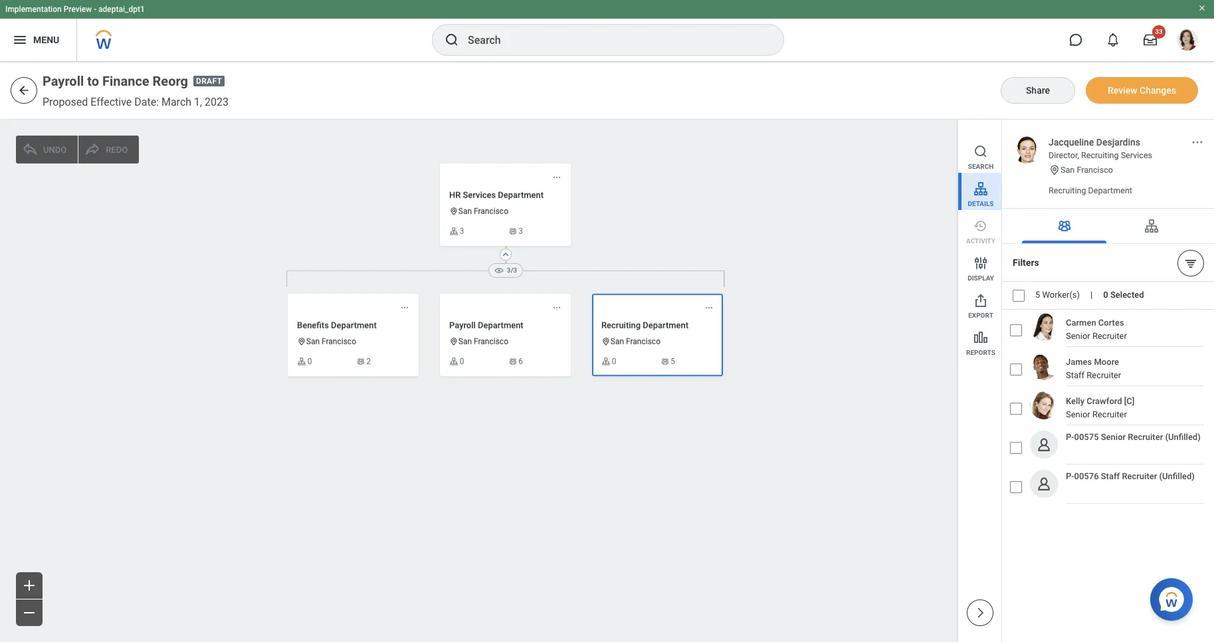 Task type: vqa. For each thing, say whether or not it's contained in the screenshot.


Task type: describe. For each thing, give the bounding box(es) containing it.
hr
[[449, 190, 461, 200]]

benefits
[[297, 320, 329, 330]]

jacqueline
[[1049, 137, 1095, 148]]

contact card matrix manager image for department
[[508, 357, 518, 366]]

related actions image for benefits department
[[400, 303, 410, 312]]

carmen cortes senior recruiter
[[1067, 318, 1128, 341]]

undo
[[43, 145, 67, 155]]

benefits department
[[297, 320, 377, 330]]

adeptai_dpt1
[[98, 5, 145, 14]]

senior for p-
[[1102, 432, 1126, 442]]

recruiter for moore
[[1087, 370, 1122, 380]]

reports
[[967, 349, 996, 356]]

0 horizontal spatial services
[[463, 190, 496, 200]]

2 vertical spatial recruiting
[[602, 320, 641, 330]]

location image for hr services department
[[449, 207, 459, 216]]

cortes
[[1099, 318, 1125, 328]]

review
[[1108, 85, 1138, 95]]

james
[[1067, 357, 1093, 367]]

department for 2
[[331, 320, 377, 330]]

san francisco for hr services department
[[459, 207, 509, 216]]

org chart image for hr
[[449, 227, 459, 236]]

francisco for hr services department
[[474, 207, 509, 216]]

francisco for benefits department
[[322, 337, 356, 347]]

payroll department
[[449, 320, 524, 330]]

[c]
[[1125, 396, 1135, 406]]

francisco for payroll department
[[474, 337, 509, 347]]

proposed effective date: march 1, 2023
[[43, 96, 229, 108]]

share
[[1027, 85, 1051, 95]]

5 for 5 worker(s)
[[1036, 290, 1041, 300]]

5 worker(s)
[[1036, 290, 1081, 300]]

director,
[[1049, 150, 1080, 160]]

kelly
[[1067, 396, 1085, 406]]

implementation
[[5, 5, 62, 14]]

0 horizontal spatial recruiting department
[[602, 320, 689, 330]]

undo button
[[16, 136, 78, 164]]

menu
[[33, 34, 59, 45]]

redo button
[[79, 136, 139, 164]]

department for 6
[[478, 320, 524, 330]]

org chart image for recruiting
[[602, 357, 611, 366]]

p- for 00576
[[1067, 471, 1075, 481]]

location image for director, recruiting services
[[1049, 164, 1061, 176]]

search image
[[444, 32, 460, 48]]

san for benefits department
[[306, 337, 320, 347]]

jacqueline desjardins director, recruiting services
[[1049, 137, 1153, 160]]

redo
[[106, 145, 128, 155]]

review changes
[[1108, 85, 1177, 95]]

march
[[162, 96, 192, 108]]

2023
[[205, 96, 229, 108]]

kelly crawford [c] senior recruiter
[[1067, 396, 1135, 420]]

(unfilled) for p-00576 staff recruiter (unfilled)
[[1160, 471, 1195, 481]]

3/3
[[507, 267, 517, 274]]

department for 5
[[643, 320, 689, 330]]

2
[[367, 357, 371, 366]]

share button
[[1001, 77, 1076, 104]]

menu button
[[0, 19, 77, 61]]

menu containing search
[[959, 120, 1002, 359]]

desjardins
[[1097, 137, 1141, 148]]

related actions image
[[553, 303, 562, 312]]

user image
[[1036, 436, 1053, 454]]

location image for recruiting department
[[602, 337, 611, 347]]

2 horizontal spatial contact card matrix manager image
[[1057, 218, 1073, 234]]

payroll to finance reorg
[[43, 73, 188, 89]]

menu banner
[[0, 0, 1215, 61]]

proposed
[[43, 96, 88, 108]]

details
[[968, 200, 994, 207]]

search
[[969, 163, 994, 170]]

0 for payroll department
[[460, 357, 464, 366]]

payroll for payroll to finance reorg
[[43, 73, 84, 89]]

hr services department
[[449, 190, 544, 200]]

|
[[1091, 290, 1093, 300]]

visible image
[[494, 265, 505, 276]]

james moore staff recruiter
[[1067, 357, 1122, 380]]

1,
[[194, 96, 202, 108]]

san for recruiting department
[[611, 337, 624, 347]]

export
[[969, 312, 994, 319]]



Task type: locate. For each thing, give the bounding box(es) containing it.
33
[[1156, 28, 1163, 35]]

1 horizontal spatial location image
[[1049, 164, 1061, 176]]

activity
[[967, 237, 996, 245]]

0
[[1104, 290, 1109, 300], [308, 357, 312, 366], [460, 357, 464, 366], [612, 357, 617, 366]]

1 vertical spatial recruiting department
[[602, 320, 689, 330]]

0 horizontal spatial 5
[[671, 357, 676, 366]]

contact card matrix manager image for recruiting department
[[661, 357, 670, 366]]

0 for benefits department
[[308, 357, 312, 366]]

(unfilled) down "p-00575 senior recruiter (unfilled)"
[[1160, 471, 1195, 481]]

staff inside james moore staff recruiter
[[1067, 370, 1085, 380]]

p-
[[1067, 432, 1075, 442], [1067, 471, 1075, 481]]

undo l image
[[22, 142, 38, 158]]

location image for payroll department
[[449, 337, 459, 347]]

recruiting department
[[1049, 186, 1133, 195], [602, 320, 689, 330]]

staff down james
[[1067, 370, 1085, 380]]

san francisco for payroll department
[[459, 337, 509, 347]]

0 vertical spatial location image
[[1049, 164, 1061, 176]]

senior inside kelly crawford [c] senior recruiter
[[1067, 410, 1091, 420]]

san for hr services department
[[459, 207, 472, 216]]

francisco for director, recruiting services
[[1077, 165, 1114, 175]]

org chart image
[[1144, 218, 1160, 234], [449, 357, 459, 366]]

1 vertical spatial contact card matrix manager image
[[508, 357, 518, 366]]

location image for benefits department
[[297, 337, 306, 347]]

p- for 00575
[[1067, 432, 1075, 442]]

staff for 00576
[[1102, 471, 1121, 481]]

close environment banner image
[[1199, 4, 1207, 12]]

0 vertical spatial services
[[1121, 150, 1153, 160]]

san for director, recruiting services
[[1061, 165, 1075, 175]]

francisco for recruiting department
[[626, 337, 661, 347]]

1 3 from the left
[[460, 227, 464, 236]]

3 down hr services department
[[519, 227, 523, 236]]

plus image
[[21, 578, 37, 594]]

staff
[[1067, 370, 1085, 380], [1102, 471, 1121, 481]]

33 button
[[1136, 25, 1166, 55]]

2 horizontal spatial org chart image
[[602, 357, 611, 366]]

user image
[[1036, 475, 1053, 493]]

p-00575 senior recruiter (unfilled)
[[1067, 432, 1201, 442]]

3 down hr
[[460, 227, 464, 236]]

san francisco for director, recruiting services
[[1061, 165, 1114, 175]]

recruiter down the crawford
[[1093, 410, 1128, 420]]

senior right the '00575' on the right bottom of the page
[[1102, 432, 1126, 442]]

senior for carmen
[[1067, 331, 1091, 341]]

1 vertical spatial (unfilled)
[[1160, 471, 1195, 481]]

0 vertical spatial (unfilled)
[[1166, 432, 1201, 442]]

senior inside "carmen cortes senior recruiter"
[[1067, 331, 1091, 341]]

1 horizontal spatial recruiting department
[[1049, 186, 1133, 195]]

payroll
[[43, 73, 84, 89], [449, 320, 476, 330]]

2 contact card matrix manager image from the top
[[508, 357, 518, 366]]

1 p- from the top
[[1067, 432, 1075, 442]]

tab list
[[1003, 209, 1215, 244]]

0 horizontal spatial contact card matrix manager image
[[356, 357, 365, 366]]

1 vertical spatial 5
[[671, 357, 676, 366]]

6
[[519, 357, 523, 366]]

chevron up small image
[[501, 249, 511, 260]]

1 horizontal spatial staff
[[1102, 471, 1121, 481]]

reorg
[[153, 73, 188, 89]]

1 horizontal spatial 3
[[519, 227, 523, 236]]

recruiter inside james moore staff recruiter
[[1087, 370, 1122, 380]]

review changes button
[[1086, 77, 1199, 104]]

crawford
[[1087, 396, 1123, 406]]

0 selected
[[1104, 290, 1145, 300]]

2 p- from the top
[[1067, 471, 1075, 481]]

notifications large image
[[1107, 33, 1120, 47]]

0 vertical spatial recruiting department
[[1049, 186, 1133, 195]]

inbox large image
[[1144, 33, 1158, 47]]

recruiter inside kelly crawford [c] senior recruiter
[[1093, 410, 1128, 420]]

staff right the 00576
[[1102, 471, 1121, 481]]

display
[[968, 275, 995, 282]]

effective
[[91, 96, 132, 108]]

0 vertical spatial recruiting
[[1082, 150, 1119, 160]]

location image
[[1049, 164, 1061, 176], [297, 337, 306, 347]]

Search Workday  search field
[[468, 25, 757, 55]]

00576
[[1075, 471, 1099, 481]]

undo r image
[[85, 142, 101, 158]]

recruiter inside "carmen cortes senior recruiter"
[[1093, 331, 1128, 341]]

0 horizontal spatial 3
[[460, 227, 464, 236]]

1 vertical spatial p-
[[1067, 471, 1075, 481]]

services inside jacqueline desjardins director, recruiting services
[[1121, 150, 1153, 160]]

0 horizontal spatial staff
[[1067, 370, 1085, 380]]

recruiter down "p-00575 senior recruiter (unfilled)"
[[1123, 471, 1158, 481]]

0 horizontal spatial org chart image
[[449, 357, 459, 366]]

department
[[1089, 186, 1133, 195], [498, 190, 544, 200], [331, 320, 377, 330], [478, 320, 524, 330], [643, 320, 689, 330]]

contact card matrix manager image for benefits department
[[356, 357, 365, 366]]

1 vertical spatial services
[[463, 190, 496, 200]]

00575
[[1075, 432, 1099, 442]]

services
[[1121, 150, 1153, 160], [463, 190, 496, 200]]

carmen
[[1067, 318, 1097, 328]]

0 horizontal spatial org chart image
[[297, 357, 306, 366]]

selected
[[1111, 290, 1145, 300]]

arrow left image
[[17, 84, 31, 97]]

contact card matrix manager image left 6
[[508, 357, 518, 366]]

draft
[[196, 77, 222, 86]]

1 horizontal spatial org chart image
[[449, 227, 459, 236]]

1 vertical spatial recruiting
[[1049, 186, 1087, 195]]

senior down kelly
[[1067, 410, 1091, 420]]

1 horizontal spatial org chart image
[[1144, 218, 1160, 234]]

related actions image
[[1192, 136, 1205, 149], [553, 173, 562, 182], [400, 303, 410, 312], [705, 303, 714, 312]]

5 for 5
[[671, 357, 676, 366]]

san francisco for recruiting department
[[611, 337, 661, 347]]

implementation preview -   adeptai_dpt1
[[5, 5, 145, 14]]

moore
[[1095, 357, 1120, 367]]

san for payroll department
[[459, 337, 472, 347]]

preview
[[64, 5, 92, 14]]

changes
[[1140, 85, 1177, 95]]

services down desjardins
[[1121, 150, 1153, 160]]

justify image
[[12, 32, 28, 48]]

1 contact card matrix manager image from the top
[[508, 227, 518, 236]]

contact card matrix manager image
[[1057, 218, 1073, 234], [356, 357, 365, 366], [661, 357, 670, 366]]

1 horizontal spatial contact card matrix manager image
[[661, 357, 670, 366]]

0 for recruiting department
[[612, 357, 617, 366]]

0 vertical spatial senior
[[1067, 331, 1091, 341]]

recruiter for cortes
[[1093, 331, 1128, 341]]

services right hr
[[463, 190, 496, 200]]

san francisco for benefits department
[[306, 337, 356, 347]]

chevron right image
[[974, 606, 987, 620]]

to
[[87, 73, 99, 89]]

0 vertical spatial 5
[[1036, 290, 1041, 300]]

p-00576 staff recruiter (unfilled)
[[1067, 471, 1195, 481]]

(unfilled) for p-00575 senior recruiter (unfilled)
[[1166, 432, 1201, 442]]

staff for moore
[[1067, 370, 1085, 380]]

1 vertical spatial staff
[[1102, 471, 1121, 481]]

profile logan mcneil image
[[1178, 29, 1199, 53]]

0 vertical spatial p-
[[1067, 432, 1075, 442]]

org chart image
[[449, 227, 459, 236], [297, 357, 306, 366], [602, 357, 611, 366]]

contact card matrix manager image
[[508, 227, 518, 236], [508, 357, 518, 366]]

recruiter for 00575
[[1129, 432, 1164, 442]]

recruiter
[[1093, 331, 1128, 341], [1087, 370, 1122, 380], [1093, 410, 1128, 420], [1129, 432, 1164, 442], [1123, 471, 1158, 481]]

filter image
[[1185, 256, 1198, 270]]

payroll for payroll department
[[449, 320, 476, 330]]

0 vertical spatial org chart image
[[1144, 218, 1160, 234]]

menu
[[959, 120, 1002, 359]]

0 horizontal spatial payroll
[[43, 73, 84, 89]]

org chart image for benefits
[[297, 357, 306, 366]]

1 horizontal spatial payroll
[[449, 320, 476, 330]]

0 horizontal spatial location image
[[297, 337, 306, 347]]

minus image
[[21, 605, 37, 621]]

contact card matrix manager image for services
[[508, 227, 518, 236]]

recruiting inside jacqueline desjardins director, recruiting services
[[1082, 150, 1119, 160]]

recruiter for 00576
[[1123, 471, 1158, 481]]

san
[[1061, 165, 1075, 175], [459, 207, 472, 216], [306, 337, 320, 347], [459, 337, 472, 347], [611, 337, 624, 347]]

senior
[[1067, 331, 1091, 341], [1067, 410, 1091, 420], [1102, 432, 1126, 442]]

1 vertical spatial senior
[[1067, 410, 1091, 420]]

3
[[460, 227, 464, 236], [519, 227, 523, 236]]

recruiter down cortes
[[1093, 331, 1128, 341]]

0 vertical spatial payroll
[[43, 73, 84, 89]]

location image down benefits
[[297, 337, 306, 347]]

related actions image for recruiting department
[[705, 303, 714, 312]]

location image
[[449, 207, 459, 216], [449, 337, 459, 347], [602, 337, 611, 347]]

(unfilled) up p-00576 staff recruiter (unfilled)
[[1166, 432, 1201, 442]]

recruiter down [c]
[[1129, 432, 1164, 442]]

1 horizontal spatial services
[[1121, 150, 1153, 160]]

san francisco
[[1061, 165, 1114, 175], [459, 207, 509, 216], [306, 337, 356, 347], [459, 337, 509, 347], [611, 337, 661, 347]]

contact card matrix manager image up chevron up small icon
[[508, 227, 518, 236]]

1 vertical spatial org chart image
[[449, 357, 459, 366]]

francisco
[[1077, 165, 1114, 175], [474, 207, 509, 216], [322, 337, 356, 347], [474, 337, 509, 347], [626, 337, 661, 347]]

(unfilled)
[[1166, 432, 1201, 442], [1160, 471, 1195, 481]]

filters
[[1013, 257, 1040, 268]]

5
[[1036, 290, 1041, 300], [671, 357, 676, 366]]

location image down director,
[[1049, 164, 1061, 176]]

1 vertical spatial location image
[[297, 337, 306, 347]]

0 vertical spatial contact card matrix manager image
[[508, 227, 518, 236]]

recruiting
[[1082, 150, 1119, 160], [1049, 186, 1087, 195], [602, 320, 641, 330]]

2 vertical spatial senior
[[1102, 432, 1126, 442]]

1 vertical spatial payroll
[[449, 320, 476, 330]]

date:
[[134, 96, 159, 108]]

related actions image for hr services department
[[553, 173, 562, 182]]

senior down carmen
[[1067, 331, 1091, 341]]

p- right user image
[[1067, 471, 1075, 481]]

-
[[94, 5, 96, 14]]

2 3 from the left
[[519, 227, 523, 236]]

worker(s)
[[1043, 290, 1081, 300]]

0 vertical spatial staff
[[1067, 370, 1085, 380]]

finance
[[102, 73, 149, 89]]

recruiter down the 'moore'
[[1087, 370, 1122, 380]]

1 horizontal spatial 5
[[1036, 290, 1041, 300]]

p- right user icon
[[1067, 432, 1075, 442]]



